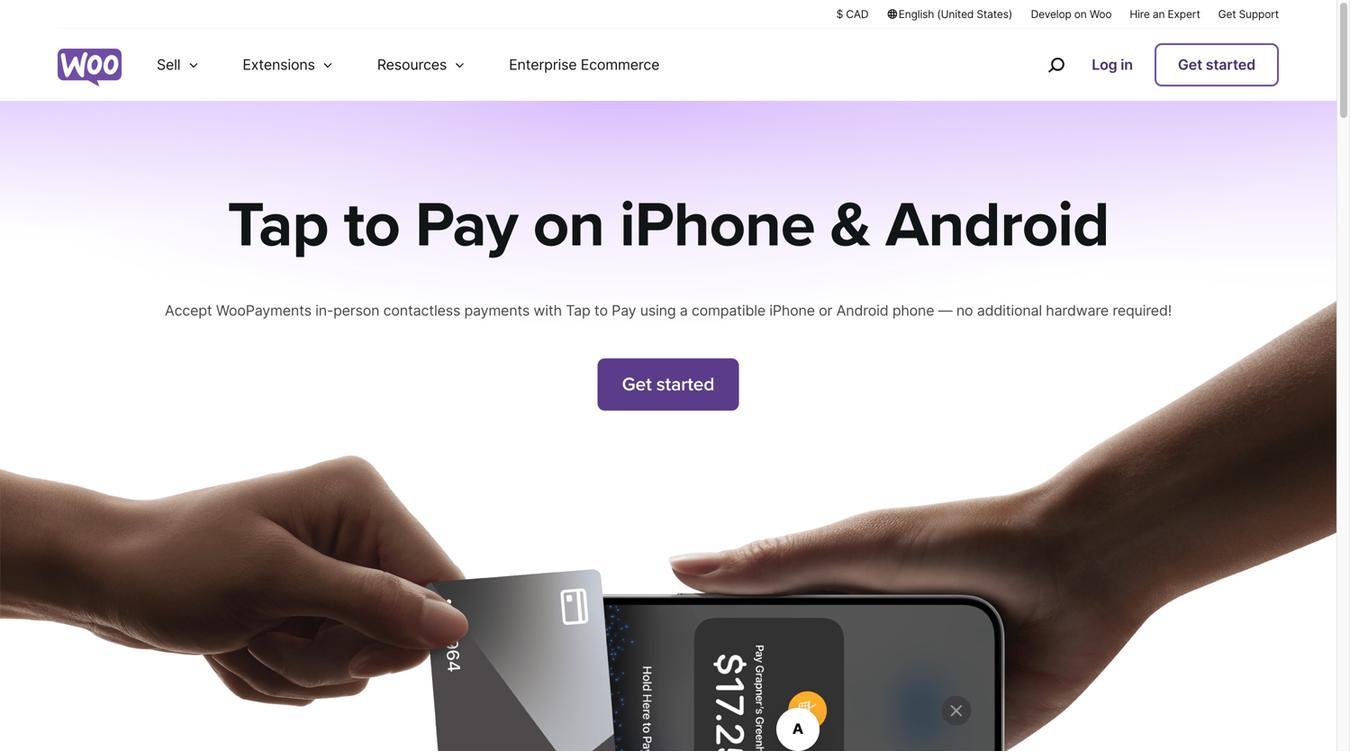 Task type: describe. For each thing, give the bounding box(es) containing it.
phone
[[893, 302, 935, 319]]

sell button
[[135, 29, 221, 101]]

hardware
[[1046, 302, 1109, 319]]

0 horizontal spatial get started link
[[598, 359, 739, 411]]

using
[[640, 302, 676, 319]]

0 vertical spatial android
[[886, 187, 1110, 264]]

1 horizontal spatial pay
[[612, 302, 637, 319]]

0 vertical spatial iphone
[[620, 187, 815, 264]]

support
[[1240, 8, 1280, 21]]

$ cad
[[837, 8, 869, 21]]

cad
[[846, 8, 869, 21]]

get for top get started link
[[1179, 56, 1203, 73]]

$ cad button
[[837, 6, 869, 22]]

1 horizontal spatial to
[[595, 302, 608, 319]]

0 horizontal spatial pay
[[415, 187, 518, 264]]

or
[[819, 302, 833, 319]]

1 vertical spatial tap
[[566, 302, 591, 319]]

$
[[837, 8, 844, 21]]

compatible
[[692, 302, 766, 319]]

0 vertical spatial tap
[[228, 187, 329, 264]]

tap to pay on iphone & android
[[228, 187, 1110, 264]]

2 vertical spatial get
[[622, 373, 652, 396]]

english (united states)
[[899, 8, 1013, 21]]

0 vertical spatial to
[[344, 187, 400, 264]]

expert
[[1168, 8, 1201, 21]]

&
[[831, 187, 871, 264]]

a
[[680, 302, 688, 319]]

in-
[[315, 302, 333, 319]]

—
[[939, 302, 953, 319]]

started inside service navigation menu element
[[1206, 56, 1256, 73]]

woo
[[1090, 8, 1112, 21]]

0 horizontal spatial started
[[657, 373, 715, 396]]

english
[[899, 8, 935, 21]]

enterprise ecommerce link
[[488, 29, 682, 101]]

hire an expert
[[1130, 8, 1201, 21]]

tapping to pay on iphone image
[[0, 289, 1337, 752]]

get support
[[1219, 8, 1280, 21]]

accept woopayments in-person contactless payments with tap to pay using a compatible iphone or android phone — no additional hardware required!
[[165, 302, 1172, 319]]

contactless
[[384, 302, 461, 319]]

get started inside service navigation menu element
[[1179, 56, 1256, 73]]

get for get support link
[[1219, 8, 1237, 21]]



Task type: locate. For each thing, give the bounding box(es) containing it.
android up additional
[[886, 187, 1110, 264]]

(united
[[938, 8, 974, 21]]

log
[[1092, 56, 1118, 73]]

to up person
[[344, 187, 400, 264]]

1 vertical spatial started
[[657, 373, 715, 396]]

0 horizontal spatial on
[[533, 187, 605, 264]]

sell
[[157, 56, 181, 73]]

to right with
[[595, 302, 608, 319]]

get left support
[[1219, 8, 1237, 21]]

on left woo
[[1075, 8, 1087, 21]]

with
[[534, 302, 562, 319]]

1 horizontal spatial tap
[[566, 302, 591, 319]]

hire an expert link
[[1130, 6, 1201, 22]]

tap up woopayments
[[228, 187, 329, 264]]

to
[[344, 187, 400, 264], [595, 302, 608, 319]]

1 horizontal spatial get started link
[[1155, 43, 1280, 87]]

pay
[[415, 187, 518, 264], [612, 302, 637, 319]]

get down expert
[[1179, 56, 1203, 73]]

woopayments
[[216, 302, 312, 319]]

on up with
[[533, 187, 605, 264]]

person
[[333, 302, 380, 319]]

get inside service navigation menu element
[[1179, 56, 1203, 73]]

develop on woo link
[[1031, 6, 1112, 22]]

accept
[[165, 302, 212, 319]]

iphone
[[620, 187, 815, 264], [770, 302, 815, 319]]

get support link
[[1219, 6, 1280, 22]]

enterprise
[[509, 56, 577, 73]]

required!
[[1113, 302, 1172, 319]]

1 horizontal spatial started
[[1206, 56, 1256, 73]]

0 vertical spatial get started
[[1179, 56, 1256, 73]]

android
[[886, 187, 1110, 264], [837, 302, 889, 319]]

resources
[[377, 56, 447, 73]]

iphone up compatible
[[620, 187, 815, 264]]

1 vertical spatial iphone
[[770, 302, 815, 319]]

0 horizontal spatial get
[[622, 373, 652, 396]]

get started down the get support
[[1179, 56, 1256, 73]]

payments
[[465, 302, 530, 319]]

enterprise ecommerce
[[509, 56, 660, 73]]

states)
[[977, 8, 1013, 21]]

hire
[[1130, 8, 1150, 21]]

1 vertical spatial get
[[1179, 56, 1203, 73]]

started down the get support
[[1206, 56, 1256, 73]]

english (united states) button
[[887, 6, 1013, 22]]

1 horizontal spatial get started
[[1179, 56, 1256, 73]]

1 horizontal spatial on
[[1075, 8, 1087, 21]]

service navigation menu element
[[1009, 36, 1280, 94]]

0 vertical spatial get
[[1219, 8, 1237, 21]]

develop
[[1031, 8, 1072, 21]]

an
[[1153, 8, 1165, 21]]

get started
[[1179, 56, 1256, 73], [622, 373, 715, 396]]

get started link down accept woopayments in-person contactless payments with tap to pay using a compatible iphone or android phone — no additional hardware required!
[[598, 359, 739, 411]]

1 vertical spatial get started link
[[598, 359, 739, 411]]

tap
[[228, 187, 329, 264], [566, 302, 591, 319]]

0 horizontal spatial tap
[[228, 187, 329, 264]]

android right or
[[837, 302, 889, 319]]

in
[[1121, 56, 1134, 73]]

resources button
[[356, 29, 488, 101]]

extensions button
[[221, 29, 356, 101]]

extensions
[[243, 56, 315, 73]]

1 vertical spatial on
[[533, 187, 605, 264]]

0 vertical spatial pay
[[415, 187, 518, 264]]

0 vertical spatial get started link
[[1155, 43, 1280, 87]]

get started link
[[1155, 43, 1280, 87], [598, 359, 739, 411]]

additional
[[977, 302, 1043, 319]]

get down using on the top
[[622, 373, 652, 396]]

get started down accept woopayments in-person contactless payments with tap to pay using a compatible iphone or android phone — no additional hardware required!
[[622, 373, 715, 396]]

develop on woo
[[1031, 8, 1112, 21]]

1 vertical spatial get started
[[622, 373, 715, 396]]

search image
[[1042, 50, 1071, 79]]

get started link down the get support
[[1155, 43, 1280, 87]]

0 vertical spatial on
[[1075, 8, 1087, 21]]

1 vertical spatial pay
[[612, 302, 637, 319]]

no
[[957, 302, 974, 319]]

1 vertical spatial android
[[837, 302, 889, 319]]

0 horizontal spatial to
[[344, 187, 400, 264]]

get
[[1219, 8, 1237, 21], [1179, 56, 1203, 73], [622, 373, 652, 396]]

2 horizontal spatial get
[[1219, 8, 1237, 21]]

iphone left or
[[770, 302, 815, 319]]

started down a
[[657, 373, 715, 396]]

log in link
[[1085, 45, 1141, 85]]

log in
[[1092, 56, 1134, 73]]

0 horizontal spatial get started
[[622, 373, 715, 396]]

started
[[1206, 56, 1256, 73], [657, 373, 715, 396]]

1 horizontal spatial get
[[1179, 56, 1203, 73]]

on
[[1075, 8, 1087, 21], [533, 187, 605, 264]]

1 vertical spatial to
[[595, 302, 608, 319]]

0 vertical spatial started
[[1206, 56, 1256, 73]]

ecommerce
[[581, 56, 660, 73]]

tap right with
[[566, 302, 591, 319]]



Task type: vqa. For each thing, say whether or not it's contained in the screenshot.
Open account menu icon
no



